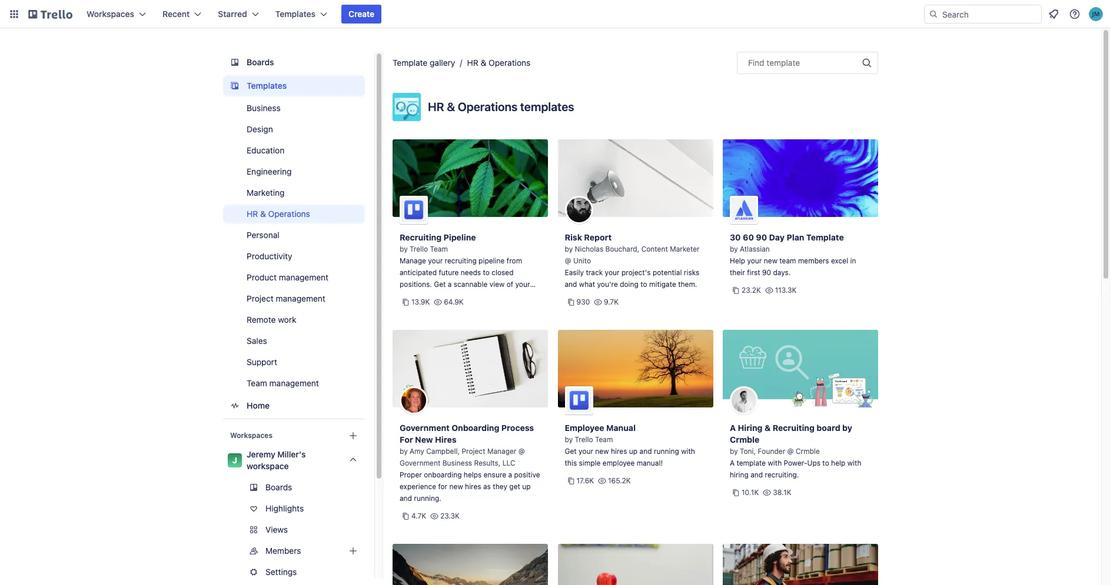 Task type: locate. For each thing, give the bounding box(es) containing it.
to inside risk report by nicholas bouchard, content marketer @ unito easily track your project's potential risks and what you're doing to mitigate them.
[[641, 280, 648, 289]]

home
[[247, 401, 270, 411]]

0 vertical spatial hr
[[467, 58, 479, 68]]

template board image
[[228, 79, 242, 93]]

0 vertical spatial trello team image
[[400, 196, 428, 224]]

0 vertical spatial up
[[629, 448, 638, 456]]

@ right manager
[[519, 448, 525, 456]]

1 horizontal spatial recruiting
[[773, 423, 815, 433]]

1 horizontal spatial your
[[605, 269, 620, 277]]

1 vertical spatial management
[[276, 294, 326, 304]]

government
[[400, 423, 450, 433], [400, 459, 441, 468]]

running.
[[414, 495, 442, 503]]

0 horizontal spatial new
[[450, 483, 463, 492]]

hr up the personal
[[247, 209, 258, 219]]

hires up employee
[[611, 448, 627, 456]]

trello team image
[[400, 196, 428, 224], [565, 387, 593, 415]]

productivity link
[[223, 247, 365, 266]]

marketing link
[[223, 184, 365, 203]]

your
[[748, 257, 762, 266], [605, 269, 620, 277], [579, 448, 594, 456]]

by inside 30 60 90 day plan template by atlassian help your new team members excel in their first 90 days.
[[730, 245, 738, 254]]

new inside 30 60 90 day plan template by atlassian help your new team members excel in their first 90 days.
[[764, 257, 778, 266]]

process
[[502, 423, 534, 433]]

0 vertical spatial crmble
[[730, 435, 760, 445]]

templates link
[[223, 75, 365, 97]]

1 vertical spatial up
[[522, 483, 531, 492]]

@ up power-
[[788, 448, 794, 456]]

trello inside "employee manual by trello team get your new hires up and running with this simple employee manual!"
[[575, 436, 593, 445]]

forward image inside views 'link'
[[363, 524, 377, 538]]

boards link up highlights "link"
[[223, 479, 365, 498]]

hr & operations link
[[467, 58, 531, 68], [223, 205, 365, 224]]

team down support
[[247, 379, 267, 389]]

hires inside "employee manual by trello team get your new hires up and running with this simple employee manual!"
[[611, 448, 627, 456]]

trello down the employee
[[575, 436, 593, 445]]

recruiting up founder
[[773, 423, 815, 433]]

amy
[[410, 448, 424, 456]]

hr & operations down marketing
[[247, 209, 310, 219]]

1 horizontal spatial up
[[629, 448, 638, 456]]

and
[[565, 280, 577, 289], [640, 448, 652, 456], [751, 471, 763, 480], [400, 495, 412, 503]]

2 forward image from the top
[[363, 545, 377, 559]]

0 vertical spatial trello
[[410, 245, 428, 254]]

mitigate
[[650, 280, 676, 289]]

90 right 60
[[756, 233, 767, 243]]

0 horizontal spatial team
[[247, 379, 267, 389]]

0 vertical spatial your
[[748, 257, 762, 266]]

ups
[[808, 459, 821, 468]]

forward image inside members "link"
[[363, 545, 377, 559]]

0 horizontal spatial up
[[522, 483, 531, 492]]

recruiting left pipeline
[[400, 233, 442, 243]]

with
[[681, 448, 695, 456], [768, 459, 782, 468], [848, 459, 862, 468]]

0 vertical spatial forward image
[[363, 524, 377, 538]]

0 horizontal spatial to
[[641, 280, 648, 289]]

up inside government onboarding process for new hires by amy campbell, project manager @ government business results, llc proper onboarding helps ensure a positive experience for new hires as they get up and running.
[[522, 483, 531, 492]]

founder
[[758, 448, 786, 456]]

boards
[[247, 57, 274, 67], [266, 483, 292, 493]]

and inside "employee manual by trello team get your new hires up and running with this simple employee manual!"
[[640, 448, 652, 456]]

project management link
[[223, 290, 365, 309]]

1 vertical spatial boards
[[266, 483, 292, 493]]

0 vertical spatial recruiting
[[400, 233, 442, 243]]

1 horizontal spatial @
[[565, 257, 572, 266]]

template up members
[[807, 233, 844, 243]]

new
[[415, 435, 433, 445]]

1 vertical spatial project
[[462, 448, 486, 456]]

2 horizontal spatial your
[[748, 257, 762, 266]]

recruiting inside recruiting pipeline by trello team
[[400, 233, 442, 243]]

recent
[[163, 9, 190, 19]]

proper
[[400, 471, 422, 480]]

miller's
[[278, 450, 306, 460]]

Search field
[[939, 5, 1042, 23]]

& right 'hiring'
[[765, 423, 771, 433]]

4.7k
[[412, 512, 426, 521]]

with right running
[[681, 448, 695, 456]]

to down project's
[[641, 280, 648, 289]]

team management link
[[223, 375, 365, 393]]

0 vertical spatial 90
[[756, 233, 767, 243]]

this
[[565, 459, 577, 468]]

forward image
[[363, 524, 377, 538], [363, 545, 377, 559]]

business
[[247, 103, 281, 113], [443, 459, 472, 468]]

government down amy
[[400, 459, 441, 468]]

running
[[654, 448, 679, 456]]

1 vertical spatial to
[[823, 459, 830, 468]]

boards link for home
[[223, 52, 365, 73]]

10.1k
[[742, 489, 759, 498]]

0 vertical spatial boards link
[[223, 52, 365, 73]]

crmble up toni,
[[730, 435, 760, 445]]

up up employee
[[629, 448, 638, 456]]

0 vertical spatial management
[[279, 273, 329, 283]]

1 vertical spatial trello team image
[[565, 387, 593, 415]]

manager
[[488, 448, 517, 456]]

settings
[[266, 568, 297, 578]]

board
[[817, 423, 841, 433]]

& right 'hr & operations icon'
[[447, 100, 455, 114]]

2 horizontal spatial new
[[764, 257, 778, 266]]

management for project management
[[276, 294, 326, 304]]

product management
[[247, 273, 329, 283]]

hires inside government onboarding process for new hires by amy campbell, project manager @ government business results, llc proper onboarding helps ensure a positive experience for new hires as they get up and running.
[[465, 483, 481, 492]]

create button
[[342, 5, 382, 24]]

templates right template board image
[[247, 81, 287, 91]]

0 horizontal spatial business
[[247, 103, 281, 113]]

1 horizontal spatial team
[[430, 245, 448, 254]]

by inside risk report by nicholas bouchard, content marketer @ unito easily track your project's potential risks and what you're doing to mitigate them.
[[565, 245, 573, 254]]

template right the find
[[767, 58, 800, 68]]

crmble
[[730, 435, 760, 445], [796, 448, 820, 456]]

1 vertical spatial hires
[[465, 483, 481, 492]]

1 horizontal spatial business
[[443, 459, 472, 468]]

team
[[780, 257, 796, 266]]

boards for views
[[266, 483, 292, 493]]

sales link
[[223, 332, 365, 351]]

members link
[[223, 542, 377, 561]]

1 vertical spatial boards link
[[223, 479, 365, 498]]

0 horizontal spatial trello
[[410, 245, 428, 254]]

by inside recruiting pipeline by trello team
[[400, 245, 408, 254]]

hr right 'hr & operations icon'
[[428, 100, 444, 114]]

boards link up templates link
[[223, 52, 365, 73]]

with right help
[[848, 459, 862, 468]]

business down campbell,
[[443, 459, 472, 468]]

90 right first
[[763, 269, 771, 277]]

a up hiring
[[730, 459, 735, 468]]

new up the simple
[[596, 448, 609, 456]]

0 horizontal spatial hr & operations
[[247, 209, 310, 219]]

your inside 30 60 90 day plan template by atlassian help your new team members excel in their first 90 days.
[[748, 257, 762, 266]]

management inside 'link'
[[276, 294, 326, 304]]

find template
[[748, 58, 800, 68]]

boards right board icon
[[247, 57, 274, 67]]

by inside government onboarding process for new hires by amy campbell, project manager @ government business results, llc proper onboarding helps ensure a positive experience for new hires as they get up and running.
[[400, 448, 408, 456]]

team
[[430, 245, 448, 254], [247, 379, 267, 389], [595, 436, 613, 445]]

and up manual!
[[640, 448, 652, 456]]

1 boards link from the top
[[223, 52, 365, 73]]

management down productivity link
[[279, 273, 329, 283]]

they
[[493, 483, 508, 492]]

1 vertical spatial a
[[730, 459, 735, 468]]

trello team image for recruiting pipeline
[[400, 196, 428, 224]]

atlassian image
[[730, 196, 758, 224]]

0 horizontal spatial trello team image
[[400, 196, 428, 224]]

1 horizontal spatial workspaces
[[230, 432, 273, 440]]

0 horizontal spatial hr
[[247, 209, 258, 219]]

with inside "employee manual by trello team get your new hires up and running with this simple employee manual!"
[[681, 448, 695, 456]]

new right for
[[450, 483, 463, 492]]

project up the results,
[[462, 448, 486, 456]]

marketing
[[247, 188, 285, 198]]

jeremy
[[247, 450, 275, 460]]

your up 'you're'
[[605, 269, 620, 277]]

2 vertical spatial hr
[[247, 209, 258, 219]]

1 horizontal spatial trello team image
[[565, 387, 593, 415]]

0 vertical spatial team
[[430, 245, 448, 254]]

1 vertical spatial team
[[247, 379, 267, 389]]

0 vertical spatial hr & operations
[[467, 58, 531, 68]]

2 vertical spatial operations
[[268, 209, 310, 219]]

0 vertical spatial to
[[641, 280, 648, 289]]

2 boards link from the top
[[223, 479, 365, 498]]

team down manual
[[595, 436, 613, 445]]

1 vertical spatial hr
[[428, 100, 444, 114]]

1 vertical spatial business
[[443, 459, 472, 468]]

switch to… image
[[8, 8, 20, 20]]

report
[[584, 233, 612, 243]]

to inside a hiring & recruiting board by crmble by toni, founder @ crmble a template with power-ups to help with hiring and recruiting.
[[823, 459, 830, 468]]

hr & operations link up personal link
[[223, 205, 365, 224]]

team for employee
[[595, 436, 613, 445]]

1 vertical spatial hr & operations link
[[223, 205, 365, 224]]

nicholas bouchard, content marketer @ unito image
[[565, 196, 593, 224]]

1 horizontal spatial hr
[[428, 100, 444, 114]]

hr right gallery at the top
[[467, 58, 479, 68]]

38.1k
[[773, 489, 792, 498]]

1 vertical spatial workspaces
[[230, 432, 273, 440]]

gallery
[[430, 58, 455, 68]]

0 vertical spatial project
[[247, 294, 274, 304]]

and down experience
[[400, 495, 412, 503]]

with down founder
[[768, 459, 782, 468]]

hr
[[467, 58, 479, 68], [428, 100, 444, 114], [247, 209, 258, 219]]

30
[[730, 233, 741, 243]]

0 horizontal spatial project
[[247, 294, 274, 304]]

1 vertical spatial template
[[737, 459, 766, 468]]

project management
[[247, 294, 326, 304]]

0 horizontal spatial workspaces
[[87, 9, 134, 19]]

product management link
[[223, 269, 365, 287]]

recruiting inside a hiring & recruiting board by crmble by toni, founder @ crmble a template with power-ups to help with hiring and recruiting.
[[773, 423, 815, 433]]

1 vertical spatial recruiting
[[773, 423, 815, 433]]

government up new
[[400, 423, 450, 433]]

work
[[278, 315, 296, 325]]

your inside "employee manual by trello team get your new hires up and running with this simple employee manual!"
[[579, 448, 594, 456]]

0 vertical spatial templates
[[275, 9, 316, 19]]

0 horizontal spatial @
[[519, 448, 525, 456]]

easily
[[565, 269, 584, 277]]

0 horizontal spatial template
[[737, 459, 766, 468]]

trello team image up the employee
[[565, 387, 593, 415]]

0 vertical spatial workspaces
[[87, 9, 134, 19]]

0 vertical spatial template
[[393, 58, 428, 68]]

1 vertical spatial your
[[605, 269, 620, 277]]

& up the personal
[[260, 209, 266, 219]]

23.2k
[[742, 286, 761, 295]]

1 horizontal spatial hires
[[611, 448, 627, 456]]

trello for employee manual
[[575, 436, 593, 445]]

up right get
[[522, 483, 531, 492]]

template down toni,
[[737, 459, 766, 468]]

0 vertical spatial new
[[764, 257, 778, 266]]

0 vertical spatial template
[[767, 58, 800, 68]]

boards for home
[[247, 57, 274, 67]]

0 horizontal spatial hires
[[465, 483, 481, 492]]

1 vertical spatial operations
[[458, 100, 518, 114]]

13.9k
[[412, 298, 430, 307]]

1 horizontal spatial template
[[807, 233, 844, 243]]

project up remote
[[247, 294, 274, 304]]

templates inside popup button
[[275, 9, 316, 19]]

recent button
[[155, 5, 209, 24]]

1 horizontal spatial hr & operations link
[[467, 58, 531, 68]]

primary element
[[0, 0, 1111, 28]]

for
[[400, 435, 413, 445]]

up
[[629, 448, 638, 456], [522, 483, 531, 492]]

hiring
[[738, 423, 763, 433]]

1 vertical spatial forward image
[[363, 545, 377, 559]]

1 horizontal spatial project
[[462, 448, 486, 456]]

excel
[[831, 257, 849, 266]]

hires
[[611, 448, 627, 456], [465, 483, 481, 492]]

1 vertical spatial 90
[[763, 269, 771, 277]]

project inside 'link'
[[247, 294, 274, 304]]

business up 'design' at the left of page
[[247, 103, 281, 113]]

a left 'hiring'
[[730, 423, 736, 433]]

1 horizontal spatial template
[[767, 58, 800, 68]]

your down atlassian
[[748, 257, 762, 266]]

& inside a hiring & recruiting board by crmble by toni, founder @ crmble a template with power-ups to help with hiring and recruiting.
[[765, 423, 771, 433]]

by inside "employee manual by trello team get your new hires up and running with this simple employee manual!"
[[565, 436, 573, 445]]

highlights
[[266, 504, 304, 514]]

team inside "employee manual by trello team get your new hires up and running with this simple employee manual!"
[[595, 436, 613, 445]]

1 vertical spatial trello
[[575, 436, 593, 445]]

engineering
[[247, 167, 292, 177]]

team inside recruiting pipeline by trello team
[[430, 245, 448, 254]]

0 horizontal spatial crmble
[[730, 435, 760, 445]]

0 horizontal spatial your
[[579, 448, 594, 456]]

trello up 13.9k
[[410, 245, 428, 254]]

to right the ups
[[823, 459, 830, 468]]

up inside "employee manual by trello team get your new hires up and running with this simple employee manual!"
[[629, 448, 638, 456]]

hr & operations up hr & operations templates
[[467, 58, 531, 68]]

and inside government onboarding process for new hires by amy campbell, project manager @ government business results, llc proper onboarding helps ensure a positive experience for new hires as they get up and running.
[[400, 495, 412, 503]]

2 horizontal spatial team
[[595, 436, 613, 445]]

crmble up the ups
[[796, 448, 820, 456]]

0 vertical spatial boards
[[247, 57, 274, 67]]

atlassian
[[740, 245, 770, 254]]

design
[[247, 124, 273, 134]]

ensure
[[484, 471, 507, 480]]

management down product management link
[[276, 294, 326, 304]]

1 vertical spatial new
[[596, 448, 609, 456]]

trello team image up recruiting pipeline by trello team
[[400, 196, 428, 224]]

management down support link
[[269, 379, 319, 389]]

hr & operations link up hr & operations templates
[[467, 58, 531, 68]]

1 vertical spatial government
[[400, 459, 441, 468]]

days.
[[773, 269, 791, 277]]

1 forward image from the top
[[363, 524, 377, 538]]

trello inside recruiting pipeline by trello team
[[410, 245, 428, 254]]

forward image right add image
[[363, 545, 377, 559]]

trello for recruiting pipeline
[[410, 245, 428, 254]]

hr & operations icon image
[[393, 93, 421, 121]]

templates right starred popup button
[[275, 9, 316, 19]]

jeremy miller (jeremymiller198) image
[[1089, 7, 1104, 21]]

2 vertical spatial new
[[450, 483, 463, 492]]

2 vertical spatial management
[[269, 379, 319, 389]]

by
[[400, 245, 408, 254], [565, 245, 573, 254], [730, 245, 738, 254], [843, 423, 853, 433], [565, 436, 573, 445], [400, 448, 408, 456], [730, 448, 738, 456]]

@ up 'easily' at the right top of page
[[565, 257, 572, 266]]

2 horizontal spatial @
[[788, 448, 794, 456]]

views link
[[223, 521, 377, 540]]

template left gallery at the top
[[393, 58, 428, 68]]

boards up highlights at bottom
[[266, 483, 292, 493]]

helps
[[464, 471, 482, 480]]

remote work
[[247, 315, 296, 325]]

1 horizontal spatial trello
[[575, 436, 593, 445]]

0 horizontal spatial recruiting
[[400, 233, 442, 243]]

management
[[279, 273, 329, 283], [276, 294, 326, 304], [269, 379, 319, 389]]

new up days.
[[764, 257, 778, 266]]

your up the simple
[[579, 448, 594, 456]]

forward image up forward image
[[363, 524, 377, 538]]

education
[[247, 145, 285, 155]]

0 vertical spatial hires
[[611, 448, 627, 456]]

and right hiring
[[751, 471, 763, 480]]

2 vertical spatial team
[[595, 436, 613, 445]]

0 horizontal spatial with
[[681, 448, 695, 456]]

and down 'easily' at the right top of page
[[565, 280, 577, 289]]

project inside government onboarding process for new hires by amy campbell, project manager @ government business results, llc proper onboarding helps ensure a positive experience for new hires as they get up and running.
[[462, 448, 486, 456]]

hires down helps
[[465, 483, 481, 492]]

0 vertical spatial a
[[730, 423, 736, 433]]

workspaces
[[87, 9, 134, 19], [230, 432, 273, 440]]

project's
[[622, 269, 651, 277]]

team down pipeline
[[430, 245, 448, 254]]

1 horizontal spatial to
[[823, 459, 830, 468]]



Task type: vqa. For each thing, say whether or not it's contained in the screenshot.


Task type: describe. For each thing, give the bounding box(es) containing it.
and inside a hiring & recruiting board by crmble by toni, founder @ crmble a template with power-ups to help with hiring and recruiting.
[[751, 471, 763, 480]]

board image
[[228, 55, 242, 69]]

onboarding
[[424, 471, 462, 480]]

0 vertical spatial hr & operations link
[[467, 58, 531, 68]]

930
[[577, 298, 590, 307]]

@ inside a hiring & recruiting board by crmble by toni, founder @ crmble a template with power-ups to help with hiring and recruiting.
[[788, 448, 794, 456]]

workspace
[[247, 462, 289, 472]]

template gallery
[[393, 58, 455, 68]]

@ inside risk report by nicholas bouchard, content marketer @ unito easily track your project's potential risks and what you're doing to mitigate them.
[[565, 257, 572, 266]]

starred button
[[211, 5, 266, 24]]

hires
[[435, 435, 457, 445]]

0 horizontal spatial hr & operations link
[[223, 205, 365, 224]]

sales
[[247, 336, 267, 346]]

Find template field
[[737, 52, 879, 74]]

2 a from the top
[[730, 459, 735, 468]]

1 vertical spatial templates
[[247, 81, 287, 91]]

engineering link
[[223, 163, 365, 181]]

0 notifications image
[[1047, 7, 1061, 21]]

views
[[266, 525, 288, 535]]

help
[[832, 459, 846, 468]]

team for recruiting
[[430, 245, 448, 254]]

back to home image
[[28, 5, 72, 24]]

boards link for views
[[223, 479, 365, 498]]

1 government from the top
[[400, 423, 450, 433]]

get
[[510, 483, 520, 492]]

amy campbell, project manager @ government business results, llc image
[[400, 387, 428, 415]]

unito
[[574, 257, 591, 266]]

forward image
[[363, 566, 377, 580]]

nicholas
[[575, 245, 604, 254]]

starred
[[218, 9, 247, 19]]

business inside government onboarding process for new hires by amy campbell, project manager @ government business results, llc proper onboarding helps ensure a positive experience for new hires as they get up and running.
[[443, 459, 472, 468]]

1 a from the top
[[730, 423, 736, 433]]

open information menu image
[[1069, 8, 1081, 20]]

business link
[[223, 99, 365, 118]]

simple
[[579, 459, 601, 468]]

members
[[266, 546, 301, 556]]

design link
[[223, 120, 365, 139]]

management for product management
[[279, 273, 329, 283]]

content
[[642, 245, 668, 254]]

new inside government onboarding process for new hires by amy campbell, project manager @ government business results, llc proper onboarding helps ensure a positive experience for new hires as they get up and running.
[[450, 483, 463, 492]]

results,
[[474, 459, 501, 468]]

165.2k
[[608, 477, 631, 486]]

get
[[565, 448, 577, 456]]

search image
[[929, 9, 939, 19]]

and inside risk report by nicholas bouchard, content marketer @ unito easily track your project's potential risks and what you're doing to mitigate them.
[[565, 280, 577, 289]]

templates button
[[268, 5, 335, 24]]

personal link
[[223, 226, 365, 245]]

workspaces inside dropdown button
[[87, 9, 134, 19]]

create
[[349, 9, 375, 19]]

2 government from the top
[[400, 459, 441, 468]]

0 horizontal spatial template
[[393, 58, 428, 68]]

power-
[[784, 459, 808, 468]]

their
[[730, 269, 745, 277]]

day
[[769, 233, 785, 243]]

first
[[747, 269, 761, 277]]

templates
[[520, 100, 574, 114]]

support link
[[223, 353, 365, 372]]

& right gallery at the top
[[481, 58, 487, 68]]

create a workspace image
[[346, 429, 360, 443]]

onboarding
[[452, 423, 500, 433]]

trello team image for employee manual
[[565, 387, 593, 415]]

hiring
[[730, 471, 749, 480]]

new inside "employee manual by trello team get your new hires up and running with this simple employee manual!"
[[596, 448, 609, 456]]

hr & operations templates
[[428, 100, 574, 114]]

risk report by nicholas bouchard, content marketer @ unito easily track your project's potential risks and what you're doing to mitigate them.
[[565, 233, 700, 289]]

government onboarding process for new hires by amy campbell, project manager @ government business results, llc proper onboarding helps ensure a positive experience for new hires as they get up and running.
[[400, 423, 540, 503]]

toni,
[[740, 448, 756, 456]]

template inside a hiring & recruiting board by crmble by toni, founder @ crmble a template with power-ups to help with hiring and recruiting.
[[737, 459, 766, 468]]

2 horizontal spatial hr
[[467, 58, 479, 68]]

settings link
[[223, 564, 377, 582]]

highlights link
[[223, 500, 365, 519]]

17.6k
[[577, 477, 594, 486]]

find
[[748, 58, 765, 68]]

23.3k
[[440, 512, 460, 521]]

j
[[233, 456, 237, 466]]

toni, founder @ crmble image
[[730, 387, 758, 415]]

template gallery link
[[393, 58, 455, 68]]

remote
[[247, 315, 276, 325]]

experience
[[400, 483, 436, 492]]

you're
[[597, 280, 618, 289]]

a hiring & recruiting board by crmble by toni, founder @ crmble a template with power-ups to help with hiring and recruiting.
[[730, 423, 862, 480]]

employee
[[603, 459, 635, 468]]

0 vertical spatial business
[[247, 103, 281, 113]]

risk
[[565, 233, 582, 243]]

management for team management
[[269, 379, 319, 389]]

0 vertical spatial operations
[[489, 58, 531, 68]]

template inside field
[[767, 58, 800, 68]]

template inside 30 60 90 day plan template by atlassian help your new team members excel in their first 90 days.
[[807, 233, 844, 243]]

potential
[[653, 269, 682, 277]]

64.9k
[[444, 298, 464, 307]]

as
[[483, 483, 491, 492]]

doing
[[620, 280, 639, 289]]

your inside risk report by nicholas bouchard, content marketer @ unito easily track your project's potential risks and what you're doing to mitigate them.
[[605, 269, 620, 277]]

add image
[[346, 545, 360, 559]]

1 vertical spatial crmble
[[796, 448, 820, 456]]

1 vertical spatial hr & operations
[[247, 209, 310, 219]]

pipeline
[[444, 233, 476, 243]]

manual
[[607, 423, 636, 433]]

for
[[438, 483, 448, 492]]

positive
[[514, 471, 540, 480]]

in
[[851, 257, 857, 266]]

2 horizontal spatial with
[[848, 459, 862, 468]]

60
[[743, 233, 754, 243]]

education link
[[223, 141, 365, 160]]

track
[[586, 269, 603, 277]]

home image
[[228, 399, 242, 413]]

1 horizontal spatial with
[[768, 459, 782, 468]]

employee
[[565, 423, 604, 433]]

@ inside government onboarding process for new hires by amy campbell, project manager @ government business results, llc proper onboarding helps ensure a positive experience for new hires as they get up and running.
[[519, 448, 525, 456]]

campbell,
[[426, 448, 460, 456]]

personal
[[247, 230, 280, 240]]

product
[[247, 273, 277, 283]]

1 horizontal spatial hr & operations
[[467, 58, 531, 68]]

manual!
[[637, 459, 663, 468]]



